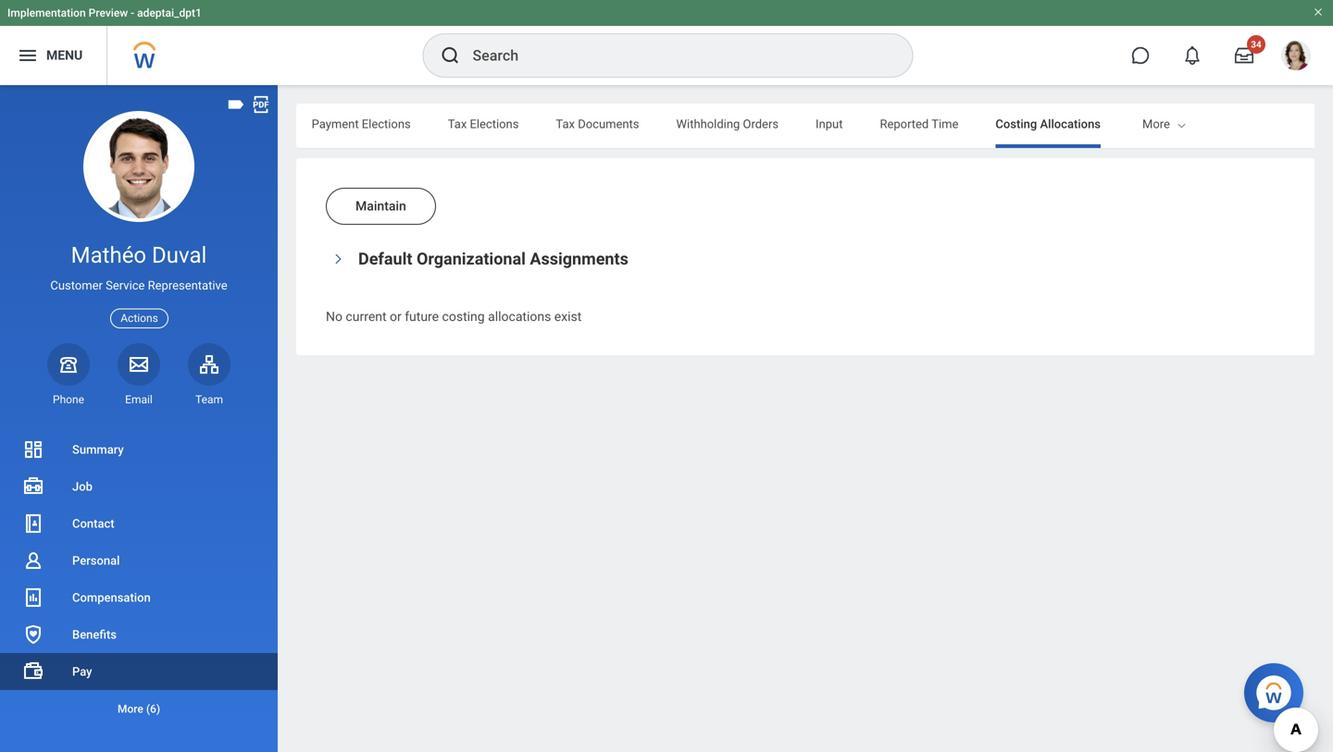 Task type: describe. For each thing, give the bounding box(es) containing it.
job link
[[0, 468, 278, 505]]

orders
[[743, 117, 779, 131]]

current
[[346, 309, 387, 324]]

customer
[[50, 279, 103, 293]]

service
[[106, 279, 145, 293]]

view team image
[[198, 353, 220, 376]]

more (6) button
[[0, 691, 278, 728]]

pay image
[[22, 661, 44, 683]]

more for more
[[1142, 117, 1170, 131]]

maintain
[[355, 199, 406, 214]]

withholding orders
[[676, 117, 779, 131]]

exist
[[554, 309, 582, 324]]

menu
[[46, 48, 83, 63]]

time
[[931, 117, 958, 131]]

more for more (6)
[[118, 703, 143, 716]]

tax for tax documents
[[556, 117, 575, 131]]

team link
[[188, 343, 230, 407]]

actions
[[121, 312, 158, 325]]

list containing summary
[[0, 431, 278, 728]]

job image
[[22, 476, 44, 498]]

profile logan mcneil image
[[1281, 41, 1311, 74]]

email button
[[118, 343, 160, 407]]

phone
[[53, 393, 84, 406]]

contact image
[[22, 513, 44, 535]]

compensation link
[[0, 579, 278, 617]]

default organizational assignments button
[[358, 249, 628, 269]]

job
[[72, 480, 93, 494]]

tag image
[[226, 94, 246, 115]]

mathéo duval
[[71, 242, 207, 268]]

benefits
[[72, 628, 117, 642]]

compensation
[[72, 591, 151, 605]]

elections for payment elections
[[362, 117, 411, 131]]

more (6)
[[118, 703, 160, 716]]

phone image
[[56, 353, 81, 376]]

(6)
[[146, 703, 160, 716]]

payment elections
[[312, 117, 411, 131]]

contact
[[72, 517, 114, 531]]

navigation pane region
[[0, 85, 278, 753]]

tax documents
[[556, 117, 639, 131]]

costing allocations
[[996, 117, 1101, 131]]

default
[[358, 249, 412, 269]]

summary image
[[22, 439, 44, 461]]

contact link
[[0, 505, 278, 542]]

future
[[405, 309, 439, 324]]

representative
[[148, 279, 227, 293]]

chevron down image
[[332, 248, 345, 270]]

default organizational assignments
[[358, 249, 628, 269]]

reported time
[[880, 117, 958, 131]]

or
[[390, 309, 401, 324]]

phone mathéo duval element
[[47, 392, 90, 407]]

tax elections
[[448, 117, 519, 131]]

personal
[[72, 554, 120, 568]]



Task type: locate. For each thing, give the bounding box(es) containing it.
more
[[1142, 117, 1170, 131], [118, 703, 143, 716]]

costing
[[442, 309, 485, 324]]

allocations
[[488, 309, 551, 324]]

1 elections from the left
[[362, 117, 411, 131]]

email
[[125, 393, 153, 406]]

pay
[[72, 665, 92, 679]]

notifications large image
[[1183, 46, 1202, 65]]

tab list
[[0, 104, 1101, 148]]

inbox large image
[[1235, 46, 1253, 65]]

1 horizontal spatial more
[[1142, 117, 1170, 131]]

no
[[326, 309, 342, 324]]

duval
[[152, 242, 207, 268]]

34
[[1251, 39, 1261, 50]]

more left (6)
[[118, 703, 143, 716]]

elections
[[362, 117, 411, 131], [470, 117, 519, 131]]

tax
[[448, 117, 467, 131], [556, 117, 575, 131]]

close environment banner image
[[1313, 6, 1324, 18]]

more (6) button
[[0, 698, 278, 721]]

payment
[[312, 117, 359, 131]]

implementation preview -   adeptai_dpt1
[[7, 6, 202, 19]]

tax for tax elections
[[448, 117, 467, 131]]

phone button
[[47, 343, 90, 407]]

Search Workday  search field
[[473, 35, 874, 76]]

input
[[816, 117, 843, 131]]

organizational
[[417, 249, 526, 269]]

summary link
[[0, 431, 278, 468]]

personal image
[[22, 550, 44, 572]]

1 horizontal spatial tax
[[556, 117, 575, 131]]

assignments
[[530, 249, 628, 269]]

withholding
[[676, 117, 740, 131]]

mail image
[[128, 353, 150, 376]]

customer service representative
[[50, 279, 227, 293]]

view printable version (pdf) image
[[251, 94, 271, 115]]

summary
[[72, 443, 124, 457]]

1 horizontal spatial elections
[[470, 117, 519, 131]]

pay link
[[0, 654, 278, 691]]

tab list containing payment elections
[[0, 104, 1101, 148]]

1 vertical spatial more
[[118, 703, 143, 716]]

0 vertical spatial more
[[1142, 117, 1170, 131]]

mathéo
[[71, 242, 146, 268]]

team mathéo duval element
[[188, 392, 230, 407]]

34 button
[[1224, 35, 1265, 76]]

more right 'allocations' in the top right of the page
[[1142, 117, 1170, 131]]

maintain button
[[326, 188, 436, 225]]

tax left documents at left top
[[556, 117, 575, 131]]

team
[[195, 393, 223, 406]]

menu button
[[0, 26, 107, 85]]

-
[[131, 6, 134, 19]]

justify image
[[17, 44, 39, 67]]

0 horizontal spatial tax
[[448, 117, 467, 131]]

benefits link
[[0, 617, 278, 654]]

adeptai_dpt1
[[137, 6, 202, 19]]

0 horizontal spatial more
[[118, 703, 143, 716]]

search image
[[439, 44, 461, 67]]

benefits image
[[22, 624, 44, 646]]

list
[[0, 431, 278, 728]]

2 elections from the left
[[470, 117, 519, 131]]

email mathéo duval element
[[118, 392, 160, 407]]

implementation
[[7, 6, 86, 19]]

documents
[[578, 117, 639, 131]]

1 tax from the left
[[448, 117, 467, 131]]

0 horizontal spatial elections
[[362, 117, 411, 131]]

more inside dropdown button
[[118, 703, 143, 716]]

actions button
[[110, 309, 168, 328]]

costing
[[996, 117, 1037, 131]]

tax down search icon
[[448, 117, 467, 131]]

compensation image
[[22, 587, 44, 609]]

personal link
[[0, 542, 278, 579]]

preview
[[89, 6, 128, 19]]

menu banner
[[0, 0, 1333, 85]]

elections for tax elections
[[470, 117, 519, 131]]

no current or future costing allocations exist
[[326, 309, 582, 324]]

2 tax from the left
[[556, 117, 575, 131]]

allocations
[[1040, 117, 1101, 131]]

reported
[[880, 117, 929, 131]]



Task type: vqa. For each thing, say whether or not it's contained in the screenshot.
Chris Snow
no



